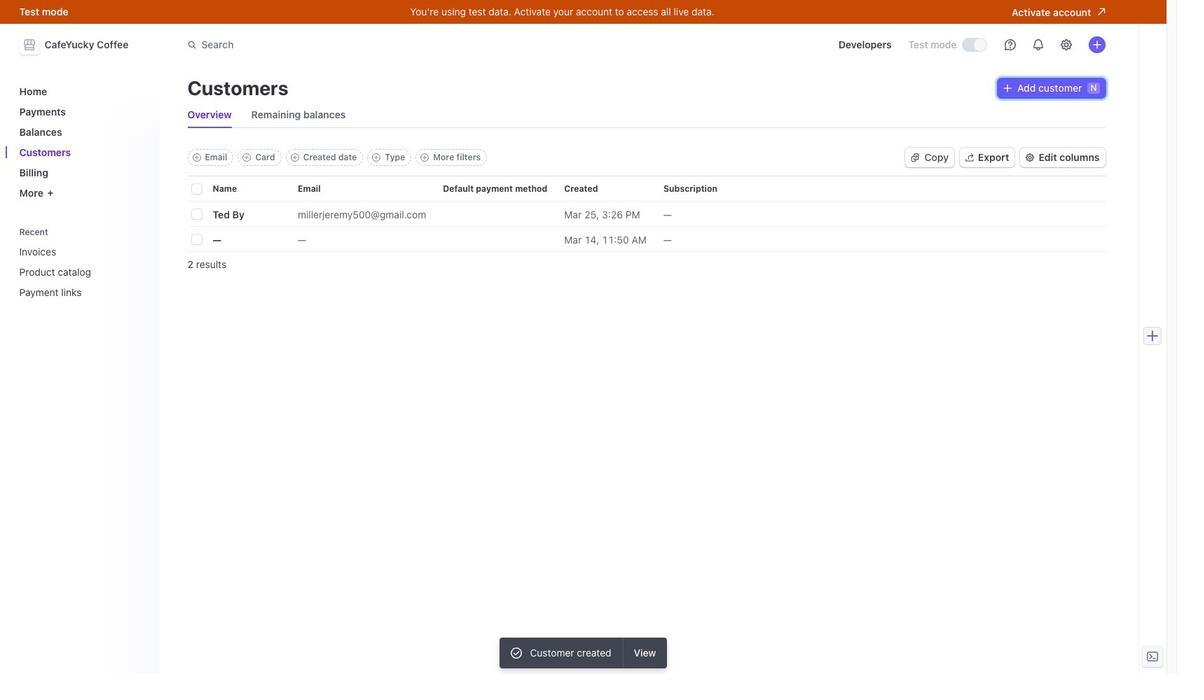 Task type: locate. For each thing, give the bounding box(es) containing it.
settings image
[[1060, 39, 1072, 50]]

Select All checkbox
[[192, 184, 201, 194]]

add email image
[[192, 153, 201, 162]]

1 select item checkbox from the top
[[192, 210, 201, 219]]

help image
[[1004, 39, 1016, 50]]

0 vertical spatial select item checkbox
[[192, 210, 201, 219]]

tab list
[[187, 102, 1105, 128]]

None search field
[[179, 32, 574, 58]]

svg image
[[1003, 84, 1012, 93], [911, 153, 919, 162]]

1 vertical spatial svg image
[[911, 153, 919, 162]]

2 select item checkbox from the top
[[192, 235, 201, 245]]

Select item checkbox
[[192, 210, 201, 219], [192, 235, 201, 245]]

0 vertical spatial svg image
[[1003, 84, 1012, 93]]

2 recent element from the top
[[14, 240, 151, 304]]

toolbar
[[187, 149, 487, 166]]

1 recent element from the top
[[14, 222, 151, 304]]

add card image
[[243, 153, 251, 162]]

alert dialog
[[499, 638, 667, 669]]

Test mode checkbox
[[962, 39, 986, 51]]

recent element
[[14, 222, 151, 304], [14, 240, 151, 304]]

add type image
[[372, 153, 381, 162]]

1 vertical spatial select item checkbox
[[192, 235, 201, 245]]

clear history image
[[137, 228, 145, 236]]



Task type: vqa. For each thing, say whether or not it's contained in the screenshot.
toolbar
yes



Task type: describe. For each thing, give the bounding box(es) containing it.
1 horizontal spatial svg image
[[1003, 84, 1012, 93]]

add created date image
[[290, 153, 299, 162]]

0 horizontal spatial svg image
[[911, 153, 919, 162]]

core navigation links element
[[14, 80, 151, 205]]

notifications image
[[1032, 39, 1044, 50]]

Search text field
[[179, 32, 574, 58]]

add more filters image
[[421, 153, 429, 162]]



